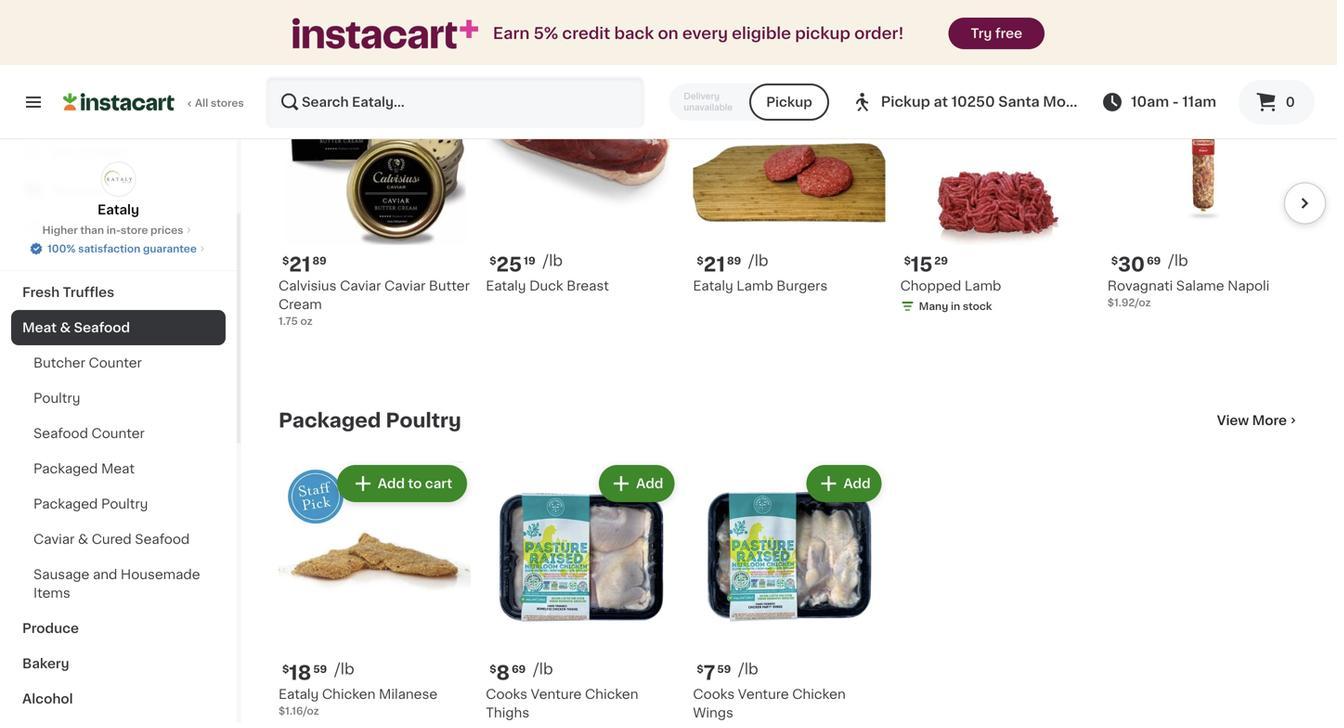 Task type: describe. For each thing, give the bounding box(es) containing it.
/lb for 25
[[543, 254, 563, 269]]

0 vertical spatial seafood
[[74, 321, 130, 334]]

alcohol
[[22, 693, 73, 706]]

$1.16/oz
[[279, 707, 319, 717]]

higher than in-store prices
[[42, 225, 183, 236]]

10am - 11am link
[[1102, 91, 1217, 113]]

alcohol link
[[11, 682, 226, 717]]

breast
[[567, 280, 609, 293]]

15
[[911, 255, 933, 275]]

1 vertical spatial packaged meat link
[[11, 452, 226, 487]]

10am
[[1132, 95, 1170, 109]]

$ for 25
[[490, 256, 497, 266]]

milanese
[[379, 689, 438, 702]]

try
[[971, 27, 993, 40]]

view
[[1218, 414, 1250, 427]]

monica
[[1044, 95, 1097, 109]]

eataly  chicken milanese $1.16/oz
[[279, 689, 438, 717]]

cooks venture chicken wings
[[694, 689, 846, 720]]

satisfaction
[[78, 244, 141, 254]]

0 horizontal spatial packaged poultry link
[[11, 487, 226, 522]]

lists link
[[11, 208, 226, 245]]

pickup at 10250 santa monica blvd.
[[882, 95, 1136, 109]]

seafood counter link
[[11, 416, 226, 452]]

duck
[[530, 280, 564, 293]]

item carousel region
[[253, 46, 1327, 380]]

add button for 25
[[601, 59, 673, 92]]

seafood counter
[[33, 427, 145, 440]]

1 vertical spatial meat
[[22, 321, 57, 334]]

Search field
[[268, 78, 643, 126]]

$25.19 per pound element
[[486, 253, 679, 277]]

0
[[1287, 96, 1296, 109]]

1 horizontal spatial packaged meat
[[279, 2, 439, 22]]

/lb for 30
[[1169, 254, 1189, 269]]

2 vertical spatial seafood
[[135, 533, 190, 546]]

chicken for 8
[[585, 689, 639, 702]]

$30.69 per pound element
[[1108, 253, 1301, 277]]

0 button
[[1239, 80, 1316, 125]]

earn 5% credit back on every eligible pickup order!
[[493, 26, 905, 41]]

0 vertical spatial poultry
[[33, 392, 80, 405]]

salame
[[1177, 280, 1225, 293]]

cream
[[279, 298, 322, 311]]

pickup button
[[750, 84, 829, 121]]

counter for seafood counter
[[92, 427, 145, 440]]

instacart logo image
[[63, 91, 175, 113]]

many
[[919, 302, 949, 312]]

product group containing 18
[[279, 462, 471, 724]]

& for caviar
[[78, 533, 88, 546]]

pickup for pickup
[[767, 96, 813, 109]]

eataly for eataly duck breast
[[486, 280, 526, 293]]

add button for 30
[[1223, 59, 1295, 92]]

21 for $ 21 89
[[289, 255, 311, 275]]

santa
[[999, 95, 1040, 109]]

free
[[996, 27, 1023, 40]]

1 horizontal spatial caviar
[[340, 280, 381, 293]]

sausage and housemade items
[[33, 569, 200, 600]]

fresh
[[22, 286, 60, 299]]

napoli
[[1228, 280, 1270, 293]]

stock
[[963, 302, 993, 312]]

cooks for 7
[[694, 689, 735, 702]]

instacart plus icon image
[[293, 18, 478, 49]]

calvisius
[[279, 280, 337, 293]]

service type group
[[669, 84, 829, 121]]

1 vertical spatial seafood
[[33, 427, 88, 440]]

$ 15 29
[[905, 255, 949, 275]]

eataly for eataly
[[98, 203, 139, 216]]

$1.92/oz
[[1108, 298, 1152, 308]]

produce link
[[11, 611, 226, 647]]

oz
[[301, 317, 313, 327]]

$7.59 per pound element
[[694, 662, 886, 686]]

7
[[704, 664, 716, 684]]

59 for 7
[[718, 665, 732, 675]]

thighs
[[486, 707, 530, 720]]

$ 25 19 /lb
[[490, 254, 563, 275]]

add for 30
[[1259, 69, 1286, 82]]

higher
[[42, 225, 78, 236]]

$ 30 69 /lb
[[1112, 254, 1189, 275]]

$ for 8
[[490, 665, 497, 675]]

pickup for pickup at 10250 santa monica blvd.
[[882, 95, 931, 109]]

30
[[1119, 255, 1146, 275]]

/lb for 21
[[749, 254, 769, 269]]

chicken for 7
[[793, 689, 846, 702]]

cured
[[92, 533, 132, 546]]

blvd.
[[1100, 95, 1136, 109]]

100% satisfaction guarantee
[[47, 244, 197, 254]]

$ 7 59 /lb
[[697, 663, 759, 684]]

69 for 30
[[1148, 256, 1162, 266]]

$21.89 per pound element
[[694, 253, 886, 277]]

bakery link
[[11, 647, 226, 682]]

eataly lamb burgers
[[694, 280, 828, 293]]

product group containing 15
[[901, 53, 1093, 318]]

than
[[80, 225, 104, 236]]

$ 21 89 /lb
[[697, 254, 769, 275]]

produce
[[22, 623, 79, 636]]

add to cart button
[[339, 467, 466, 501]]

89 for $ 21 89 /lb
[[727, 256, 742, 266]]

add for 25
[[637, 69, 664, 82]]

many in stock
[[919, 302, 993, 312]]

0 horizontal spatial packaged meat
[[33, 463, 135, 476]]

buy it again link
[[11, 134, 226, 171]]

rovagnati
[[1108, 280, 1174, 293]]

to
[[408, 478, 422, 491]]

venture for 7
[[738, 689, 789, 702]]

18
[[289, 664, 312, 684]]

it
[[82, 146, 91, 159]]

$ 8 69 /lb
[[490, 663, 553, 684]]

eataly logo image
[[101, 162, 136, 197]]

order!
[[855, 26, 905, 41]]

/lb for 7
[[739, 663, 759, 678]]

cooks venture chicken thighs
[[486, 689, 639, 720]]

1 horizontal spatial meat
[[101, 463, 135, 476]]

8
[[497, 664, 510, 684]]

add to cart
[[378, 478, 453, 491]]

0 horizontal spatial caviar
[[33, 533, 75, 546]]

/lb for 18
[[335, 663, 355, 678]]

& for meat
[[60, 321, 71, 334]]

counter for butcher counter
[[89, 357, 142, 370]]

items
[[33, 587, 70, 600]]

lamb for /lb
[[737, 280, 774, 293]]

butcher counter
[[33, 357, 142, 370]]

29
[[935, 256, 949, 266]]

pickup at 10250 santa monica blvd. button
[[852, 76, 1136, 128]]

-
[[1173, 95, 1180, 109]]

25
[[497, 255, 522, 275]]

chopped lamb
[[901, 280, 1002, 293]]

fresh truffles
[[22, 286, 114, 299]]

try free
[[971, 27, 1023, 40]]

bakery
[[22, 658, 69, 671]]



Task type: locate. For each thing, give the bounding box(es) containing it.
pickup down eligible on the right top of page
[[767, 96, 813, 109]]

eataly down 25
[[486, 280, 526, 293]]

100%
[[47, 244, 76, 254]]

$ inside $ 30 69 /lb
[[1112, 256, 1119, 266]]

poultry
[[33, 392, 80, 405], [386, 411, 462, 431], [101, 498, 148, 511]]

add button for 8
[[601, 467, 673, 501]]

$ left 19
[[490, 256, 497, 266]]

chicken inside eataly  chicken milanese $1.16/oz
[[322, 689, 376, 702]]

1 horizontal spatial poultry
[[101, 498, 148, 511]]

calvisius caviar caviar butter cream 1.75 oz
[[279, 280, 470, 327]]

89 inside the '$ 21 89'
[[313, 256, 327, 266]]

eataly link
[[98, 162, 139, 219]]

cooks inside 'cooks venture chicken thighs'
[[486, 689, 528, 702]]

venture down $7.59 per pound element
[[738, 689, 789, 702]]

chicken inside cooks venture chicken wings
[[793, 689, 846, 702]]

guarantee
[[143, 244, 197, 254]]

all
[[195, 98, 208, 108]]

$ inside $ 21 89 /lb
[[697, 256, 704, 266]]

prices
[[151, 225, 183, 236]]

21 up 'eataly lamb burgers' on the top right of the page
[[704, 255, 726, 275]]

poultry up add to cart
[[386, 411, 462, 431]]

$ inside $ 18 59 /lb
[[282, 665, 289, 675]]

2 vertical spatial meat
[[101, 463, 135, 476]]

0 horizontal spatial chicken
[[322, 689, 376, 702]]

packaged poultry up add to cart button at left
[[279, 411, 462, 431]]

21 inside $ 21 89 /lb
[[704, 255, 726, 275]]

chicken down $18.59 per pound 'element'
[[322, 689, 376, 702]]

0 horizontal spatial poultry
[[33, 392, 80, 405]]

$ 18 59 /lb
[[282, 663, 355, 684]]

/lb right 19
[[543, 254, 563, 269]]

rovagnati salame napoli $1.92/oz
[[1108, 280, 1270, 308]]

seafood up housemade
[[135, 533, 190, 546]]

$ for 21
[[697, 256, 704, 266]]

1 59 from the left
[[313, 665, 327, 675]]

1 horizontal spatial 69
[[1148, 256, 1162, 266]]

1 horizontal spatial chicken
[[585, 689, 639, 702]]

1 horizontal spatial 21
[[704, 255, 726, 275]]

caviar left butter
[[385, 280, 426, 293]]

1 21 from the left
[[289, 255, 311, 275]]

2 59 from the left
[[718, 665, 732, 675]]

eataly duck breast
[[486, 280, 609, 293]]

$ inside $ 25 19 /lb
[[490, 256, 497, 266]]

truffles
[[63, 286, 114, 299]]

/lb inside $ 7 59 /lb
[[739, 663, 759, 678]]

eataly down $ 21 89 /lb
[[694, 280, 734, 293]]

0 horizontal spatial 59
[[313, 665, 327, 675]]

counter down meat & seafood link
[[89, 357, 142, 370]]

None search field
[[266, 76, 645, 128]]

0 vertical spatial counter
[[89, 357, 142, 370]]

10250
[[952, 95, 996, 109]]

/lb inside $ 30 69 /lb
[[1169, 254, 1189, 269]]

poultry up caviar & cured seafood link
[[101, 498, 148, 511]]

/lb inside $ 21 89 /lb
[[749, 254, 769, 269]]

0 horizontal spatial venture
[[531, 689, 582, 702]]

buy it again
[[52, 146, 131, 159]]

stores
[[211, 98, 244, 108]]

0 vertical spatial packaged poultry
[[279, 411, 462, 431]]

1 horizontal spatial packaged meat link
[[279, 1, 439, 23]]

lists
[[52, 220, 84, 233]]

packaged poultry up caviar & cured seafood
[[33, 498, 148, 511]]

2 venture from the left
[[531, 689, 582, 702]]

all stores
[[195, 98, 244, 108]]

add button for 7
[[809, 467, 880, 501]]

$8.69 per pound element
[[486, 662, 679, 686]]

2 horizontal spatial chicken
[[793, 689, 846, 702]]

69 inside $ 8 69 /lb
[[512, 665, 526, 675]]

$ up 'eataly lamb burgers' on the top right of the page
[[697, 256, 704, 266]]

on
[[658, 26, 679, 41]]

chicken down $8.69 per pound element
[[585, 689, 639, 702]]

1 89 from the left
[[313, 256, 327, 266]]

/lb up 'eataly lamb burgers' on the top right of the page
[[749, 254, 769, 269]]

pickup left at
[[882, 95, 931, 109]]

0 horizontal spatial 89
[[313, 256, 327, 266]]

/lb inside $ 8 69 /lb
[[534, 663, 553, 678]]

0 vertical spatial 69
[[1148, 256, 1162, 266]]

1 horizontal spatial cooks
[[694, 689, 735, 702]]

1 vertical spatial counter
[[92, 427, 145, 440]]

& left cured
[[78, 533, 88, 546]]

again
[[94, 146, 131, 159]]

$ for 18
[[282, 665, 289, 675]]

21 up the calvisius
[[289, 255, 311, 275]]

butcher counter link
[[11, 346, 226, 381]]

fresh truffles link
[[11, 275, 226, 310]]

$ up wings
[[697, 665, 704, 675]]

1 vertical spatial poultry
[[386, 411, 462, 431]]

poultry link
[[11, 381, 226, 416]]

butter
[[429, 280, 470, 293]]

59 inside $ 7 59 /lb
[[718, 665, 732, 675]]

lamb
[[737, 280, 774, 293], [965, 280, 1002, 293]]

butcher
[[33, 357, 85, 370]]

venture inside cooks venture chicken wings
[[738, 689, 789, 702]]

1 horizontal spatial packaged poultry link
[[279, 410, 462, 432]]

add button
[[394, 59, 466, 92], [601, 59, 673, 92], [1223, 59, 1295, 92], [601, 467, 673, 501], [809, 467, 880, 501]]

more
[[1253, 414, 1288, 427]]

2 horizontal spatial caviar
[[385, 280, 426, 293]]

cooks
[[694, 689, 735, 702], [486, 689, 528, 702]]

1 horizontal spatial 59
[[718, 665, 732, 675]]

0 horizontal spatial packaged poultry
[[33, 498, 148, 511]]

eataly inside eataly  chicken milanese $1.16/oz
[[279, 689, 319, 702]]

1 horizontal spatial venture
[[738, 689, 789, 702]]

0 horizontal spatial &
[[60, 321, 71, 334]]

2 horizontal spatial meat
[[386, 2, 439, 22]]

eataly up the $1.16/oz
[[279, 689, 319, 702]]

1 horizontal spatial 89
[[727, 256, 742, 266]]

store
[[121, 225, 148, 236]]

chicken inside 'cooks venture chicken thighs'
[[585, 689, 639, 702]]

back
[[615, 26, 654, 41]]

0 horizontal spatial 69
[[512, 665, 526, 675]]

higher than in-store prices link
[[42, 223, 195, 238]]

product group containing 30
[[1108, 53, 1301, 311]]

counter
[[89, 357, 142, 370], [92, 427, 145, 440]]

/lb inside $ 25 19 /lb
[[543, 254, 563, 269]]

all stores link
[[63, 76, 245, 128]]

59 right 7
[[718, 665, 732, 675]]

1.75
[[279, 317, 298, 327]]

2 21 from the left
[[704, 255, 726, 275]]

$ inside $ 7 59 /lb
[[697, 665, 704, 675]]

at
[[934, 95, 949, 109]]

in
[[951, 302, 961, 312]]

1 vertical spatial 69
[[512, 665, 526, 675]]

chopped
[[901, 280, 962, 293]]

meat & seafood
[[22, 321, 130, 334]]

caviar right the calvisius
[[340, 280, 381, 293]]

lamb up stock
[[965, 280, 1002, 293]]

cooks inside cooks venture chicken wings
[[694, 689, 735, 702]]

$ for 30
[[1112, 256, 1119, 266]]

earn
[[493, 26, 530, 41]]

seafood
[[74, 321, 130, 334], [33, 427, 88, 440], [135, 533, 190, 546]]

packaged poultry link up cured
[[11, 487, 226, 522]]

1 horizontal spatial packaged poultry
[[279, 411, 462, 431]]

10am - 11am
[[1132, 95, 1217, 109]]

2 cooks from the left
[[486, 689, 528, 702]]

$ inside the '$ 21 89'
[[282, 256, 289, 266]]

/lb up 'cooks venture chicken thighs'
[[534, 663, 553, 678]]

caviar up sausage
[[33, 533, 75, 546]]

burgers
[[777, 280, 828, 293]]

packaged
[[279, 2, 381, 22], [279, 411, 381, 431], [33, 463, 98, 476], [33, 498, 98, 511]]

19
[[524, 256, 536, 266]]

2 vertical spatial poultry
[[101, 498, 148, 511]]

add for 8
[[637, 478, 664, 491]]

credit
[[563, 26, 611, 41]]

eligible
[[732, 26, 792, 41]]

89 up 'eataly lamb burgers' on the top right of the page
[[727, 256, 742, 266]]

2 lamb from the left
[[965, 280, 1002, 293]]

$ inside $ 8 69 /lb
[[490, 665, 497, 675]]

0 horizontal spatial meat
[[22, 321, 57, 334]]

cooks for 8
[[486, 689, 528, 702]]

1 horizontal spatial pickup
[[882, 95, 931, 109]]

$ up the calvisius
[[282, 256, 289, 266]]

69 right 30
[[1148, 256, 1162, 266]]

chicken down $7.59 per pound element
[[793, 689, 846, 702]]

packaged poultry
[[279, 411, 462, 431], [33, 498, 148, 511]]

0 horizontal spatial 21
[[289, 255, 311, 275]]

eataly for eataly lamb burgers
[[694, 280, 734, 293]]

$ 21 89
[[282, 255, 327, 275]]

product group containing 8
[[486, 462, 679, 723]]

in-
[[107, 225, 121, 236]]

89 inside $ 21 89 /lb
[[727, 256, 742, 266]]

1 horizontal spatial lamb
[[965, 280, 1002, 293]]

21 for $ 21 89 /lb
[[704, 255, 726, 275]]

packaged poultry link
[[279, 410, 462, 432], [11, 487, 226, 522]]

eataly for eataly  chicken milanese $1.16/oz
[[279, 689, 319, 702]]

59 right 18
[[313, 665, 327, 675]]

59
[[313, 665, 327, 675], [718, 665, 732, 675]]

69 for 8
[[512, 665, 526, 675]]

1 chicken from the left
[[322, 689, 376, 702]]

sausage and housemade items link
[[11, 557, 226, 611]]

89 up the calvisius
[[313, 256, 327, 266]]

11am
[[1183, 95, 1217, 109]]

1 vertical spatial packaged poultry
[[33, 498, 148, 511]]

$ up thighs
[[490, 665, 497, 675]]

add for 7
[[844, 478, 871, 491]]

pickup inside popup button
[[882, 95, 931, 109]]

$ up the $1.16/oz
[[282, 665, 289, 675]]

/lb up salame
[[1169, 254, 1189, 269]]

seafood down poultry link
[[33, 427, 88, 440]]

venture down $8.69 per pound element
[[531, 689, 582, 702]]

1 vertical spatial &
[[78, 533, 88, 546]]

packaged meat
[[279, 2, 439, 22], [33, 463, 135, 476]]

pickup inside button
[[767, 96, 813, 109]]

product group
[[279, 53, 471, 329], [486, 53, 679, 296], [694, 53, 886, 296], [901, 53, 1093, 318], [1108, 53, 1301, 311], [279, 462, 471, 724], [486, 462, 679, 723], [694, 462, 886, 723]]

89 for $ 21 89
[[313, 256, 327, 266]]

69 right 8 at bottom left
[[512, 665, 526, 675]]

/lb right 7
[[739, 663, 759, 678]]

0 horizontal spatial pickup
[[767, 96, 813, 109]]

1 venture from the left
[[738, 689, 789, 702]]

2 horizontal spatial poultry
[[386, 411, 462, 431]]

/lb up eataly  chicken milanese $1.16/oz
[[335, 663, 355, 678]]

$ up rovagnati
[[1112, 256, 1119, 266]]

and
[[93, 569, 117, 582]]

59 inside $ 18 59 /lb
[[313, 665, 327, 675]]

2 89 from the left
[[727, 256, 742, 266]]

1 horizontal spatial &
[[78, 533, 88, 546]]

$18.59 per pound element
[[279, 662, 471, 686]]

/lb inside $ 18 59 /lb
[[335, 663, 355, 678]]

sausage
[[33, 569, 90, 582]]

lamb for 15
[[965, 280, 1002, 293]]

eataly up higher than in-store prices link
[[98, 203, 139, 216]]

counter down poultry link
[[92, 427, 145, 440]]

$ for 7
[[697, 665, 704, 675]]

2 chicken from the left
[[793, 689, 846, 702]]

cooks up thighs
[[486, 689, 528, 702]]

69 inside $ 30 69 /lb
[[1148, 256, 1162, 266]]

cart
[[425, 478, 453, 491]]

caviar & cured seafood
[[33, 533, 190, 546]]

1 vertical spatial packaged poultry link
[[11, 487, 226, 522]]

poultry down butcher
[[33, 392, 80, 405]]

seafood down truffles on the left top
[[74, 321, 130, 334]]

buy
[[52, 146, 78, 159]]

1 vertical spatial packaged meat
[[33, 463, 135, 476]]

lamb down $ 21 89 /lb
[[737, 280, 774, 293]]

0 vertical spatial packaged poultry link
[[279, 410, 462, 432]]

0 vertical spatial meat
[[386, 2, 439, 22]]

wings
[[694, 707, 734, 720]]

product group containing 7
[[694, 462, 886, 723]]

0 vertical spatial packaged meat link
[[279, 1, 439, 23]]

view more link
[[1218, 412, 1301, 430]]

cooks up wings
[[694, 689, 735, 702]]

1 lamb from the left
[[737, 280, 774, 293]]

/lb for 8
[[534, 663, 553, 678]]

add
[[429, 69, 456, 82], [637, 69, 664, 82], [1259, 69, 1286, 82], [378, 478, 405, 491], [637, 478, 664, 491], [844, 478, 871, 491]]

$ inside "$ 15 29"
[[905, 256, 911, 266]]

product group containing 25
[[486, 53, 679, 296]]

1 cooks from the left
[[694, 689, 735, 702]]

59 for 18
[[313, 665, 327, 675]]

caviar
[[340, 280, 381, 293], [385, 280, 426, 293], [33, 533, 75, 546]]

& down fresh truffles
[[60, 321, 71, 334]]

venture inside 'cooks venture chicken thighs'
[[531, 689, 582, 702]]

venture for 8
[[531, 689, 582, 702]]

venture
[[738, 689, 789, 702], [531, 689, 582, 702]]

view more
[[1218, 414, 1288, 427]]

3 chicken from the left
[[585, 689, 639, 702]]

packaged poultry link up add to cart button at left
[[279, 410, 462, 432]]

0 vertical spatial &
[[60, 321, 71, 334]]

0 horizontal spatial lamb
[[737, 280, 774, 293]]

&
[[60, 321, 71, 334], [78, 533, 88, 546]]

0 horizontal spatial packaged meat link
[[11, 452, 226, 487]]

0 vertical spatial packaged meat
[[279, 2, 439, 22]]

$ left the 29 at top right
[[905, 256, 911, 266]]

0 horizontal spatial cooks
[[486, 689, 528, 702]]

recipes link
[[11, 171, 226, 208]]



Task type: vqa. For each thing, say whether or not it's contained in the screenshot.
Pound in the TRUE RED 20 POUND 500 8.5" X 11"  92 BRIGHTNESS PRINTER PAPER REAMS 3 CT
no



